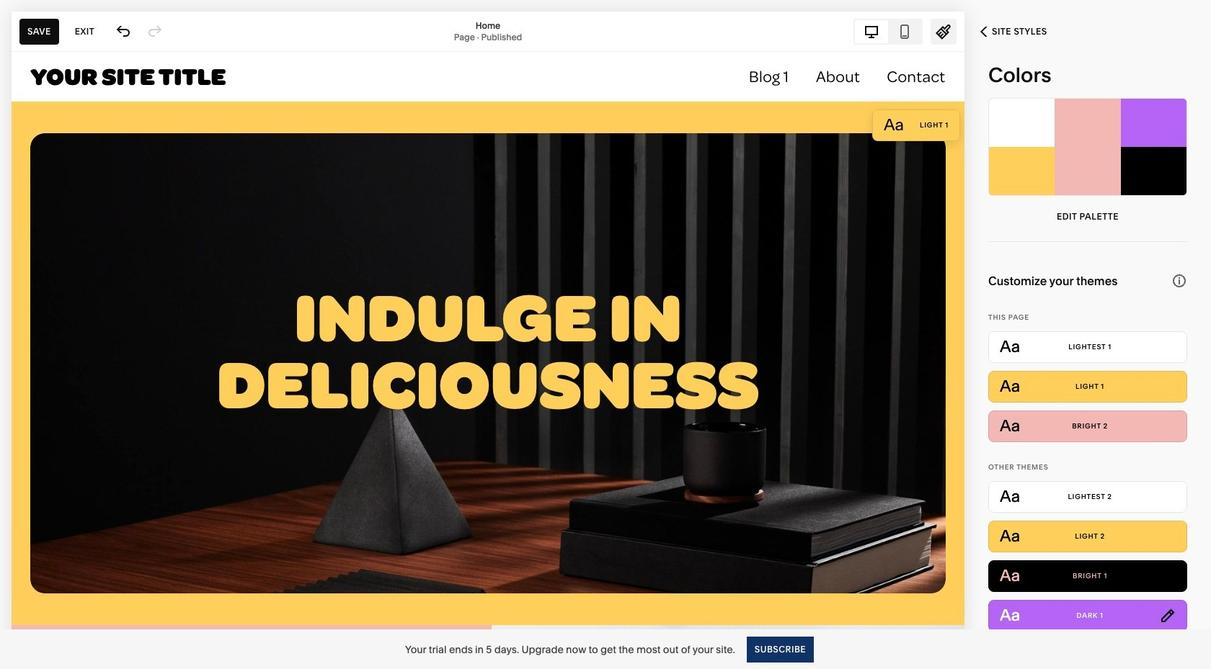 Task type: vqa. For each thing, say whether or not it's contained in the screenshot.
search icon
no



Task type: describe. For each thing, give the bounding box(es) containing it.
style image
[[936, 23, 952, 39]]

info circle image
[[1172, 273, 1187, 289]]

undo image
[[115, 23, 131, 39]]

mobile image
[[897, 23, 913, 39]]

redo image
[[147, 23, 163, 39]]



Task type: locate. For each thing, give the bounding box(es) containing it.
tab list
[[855, 20, 921, 43]]

desktop image
[[864, 23, 880, 39]]

edit image
[[1160, 609, 1176, 624]]



